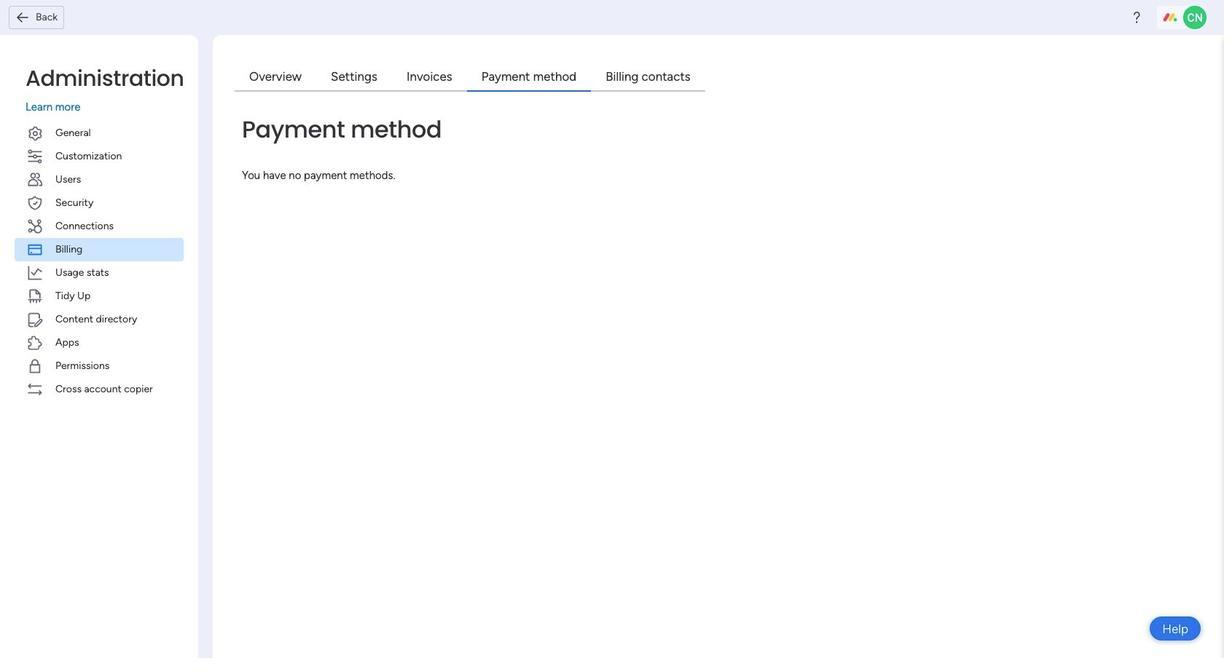 Task type: locate. For each thing, give the bounding box(es) containing it.
back to workspace image
[[15, 10, 30, 25]]



Task type: vqa. For each thing, say whether or not it's contained in the screenshot.
'option'
no



Task type: describe. For each thing, give the bounding box(es) containing it.
help image
[[1130, 10, 1144, 25]]

cool name image
[[1183, 6, 1207, 29]]



